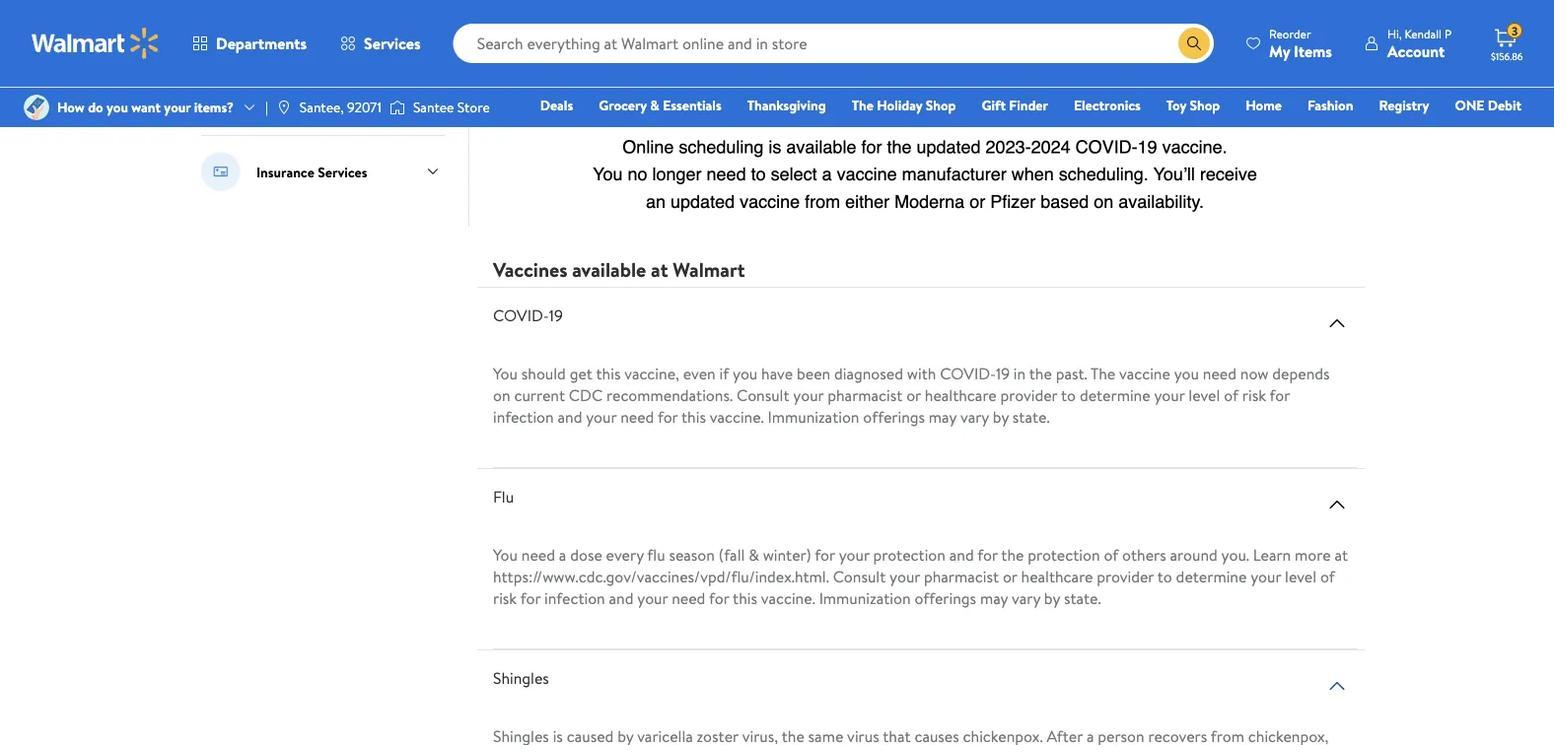 Task type: describe. For each thing, give the bounding box(es) containing it.
electronics
[[1074, 96, 1141, 115]]

if
[[720, 363, 729, 385]]

insurance services
[[257, 162, 368, 181]]

toy shop
[[1167, 96, 1221, 115]]

dose
[[570, 545, 603, 566]]

how
[[57, 98, 85, 117]]

covid 19 image
[[1326, 312, 1350, 336]]

age
[[725, 13, 746, 32]]

vary inside you should get this vaccine, even if you have been diagnosed with covid-19 in the past. the vaccine you need now depends on current cdc recommendations. consult your pharmacist or healthcare provider to determine your level of risk for infection and your need for this vaccine. immunization offerings may vary by state.
[[961, 407, 989, 428]]

https://www.cdc.gov/vaccines/vpd/flu/index.html.
[[493, 566, 830, 588]]

offerings inside you should get this vaccine, even if you have been diagnosed with covid-19 in the past. the vaccine you need now depends on current cdc recommendations. consult your pharmacist or healthcare provider to determine your level of risk for infection and your need for this vaccine. immunization offerings may vary by state.
[[864, 407, 925, 428]]

consult inside you should get this vaccine, even if you have been diagnosed with covid-19 in the past. the vaccine you need now depends on current cdc recommendations. consult your pharmacist or healthcare provider to determine your level of risk for infection and your need for this vaccine. immunization offerings may vary by state.
[[737, 385, 790, 407]]

want
[[131, 98, 161, 117]]

0 horizontal spatial this
[[596, 363, 621, 385]]

departments
[[216, 33, 307, 54]]

or inside you should get this vaccine, even if you have been diagnosed with covid-19 in the past. the vaccine you need now depends on current cdc recommendations. consult your pharmacist or healthcare provider to determine your level of risk for infection and your need for this vaccine. immunization offerings may vary by state.
[[907, 385, 921, 407]]

hi,
[[1388, 25, 1402, 42]]

you for current
[[493, 363, 518, 385]]

essentials
[[663, 96, 722, 115]]

flu
[[493, 487, 514, 508]]

items?
[[194, 98, 234, 117]]

thanksgiving
[[748, 96, 826, 115]]

gift
[[982, 96, 1006, 115]]

need left now
[[1203, 363, 1237, 385]]

walmart+
[[1463, 123, 1522, 143]]

santee store
[[413, 98, 490, 117]]

vary inside you need a dose every flu season (fall & winter) for your protection and for the protection of others around you. learn more at https://www.cdc.gov/vaccines/vpd/flu/index.html. consult your pharmacist or healthcare provider to determine your level of risk for infection and your need for this vaccine. immunization offerings may vary by state.
[[1012, 588, 1041, 610]]

walmart+ link
[[1455, 122, 1531, 144]]

1 vertical spatial walmart
[[673, 256, 745, 283]]

reorder
[[1270, 25, 1312, 42]]

every
[[606, 545, 644, 566]]

one debit walmart+
[[1456, 96, 1522, 143]]

you.
[[1222, 545, 1250, 566]]

0 vertical spatial at
[[651, 256, 668, 283]]

winter)
[[763, 545, 812, 566]]

& inside *$0 copay with most insurances. state, age & health restrictions may apply.
[[749, 13, 758, 32]]

search icon image
[[1187, 36, 1203, 51]]

my
[[1270, 40, 1291, 62]]

1 horizontal spatial this
[[682, 407, 706, 428]]

most
[[585, 13, 615, 32]]

infection inside you need a dose every flu season (fall & winter) for your protection and for the protection of others around you. learn more at https://www.cdc.gov/vaccines/vpd/flu/index.html. consult your pharmacist or healthcare provider to determine your level of risk for infection and your need for this vaccine. immunization offerings may vary by state.
[[545, 588, 606, 610]]

0 vertical spatial 19
[[549, 305, 563, 327]]

insurance
[[257, 162, 315, 181]]

*$0 copay with most insurances. state, age & health restrictions may apply.
[[493, 13, 898, 54]]

the for in
[[1030, 363, 1053, 385]]

one debit link
[[1447, 95, 1531, 116]]

debit
[[1489, 96, 1522, 115]]

1 protection from the left
[[874, 545, 946, 566]]

 image for santee, 92071
[[276, 100, 292, 115]]

holiday
[[877, 96, 923, 115]]

vaccine. inside you need a dose every flu season (fall & winter) for your protection and for the protection of others around you. learn more at https://www.cdc.gov/vaccines/vpd/flu/index.html. consult your pharmacist or healthcare provider to determine your level of risk for infection and your need for this vaccine. immunization offerings may vary by state.
[[761, 588, 816, 610]]

vision
[[257, 18, 294, 37]]

walmart health image
[[201, 80, 241, 119]]

to inside you need a dose every flu season (fall & winter) for your protection and for the protection of others around you. learn more at https://www.cdc.gov/vaccines/vpd/flu/index.html. consult your pharmacist or healthcare provider to determine your level of risk for infection and your need for this vaccine. immunization offerings may vary by state.
[[1158, 566, 1173, 588]]

 image for santee store
[[390, 98, 405, 117]]

grocery & essentials link
[[590, 95, 731, 116]]

offerings inside you need a dose every flu season (fall & winter) for your protection and for the protection of others around you. learn more at https://www.cdc.gov/vaccines/vpd/flu/index.html. consult your pharmacist or healthcare provider to determine your level of risk for infection and your need for this vaccine. immunization offerings may vary by state.
[[915, 588, 977, 610]]

risk inside you need a dose every flu season (fall & winter) for your protection and for the protection of others around you. learn more at https://www.cdc.gov/vaccines/vpd/flu/index.html. consult your pharmacist or healthcare provider to determine your level of risk for infection and your need for this vaccine. immunization offerings may vary by state.
[[493, 588, 517, 610]]

pharmacist inside you should get this vaccine, even if you have been diagnosed with covid-19 in the past. the vaccine you need now depends on current cdc recommendations. consult your pharmacist or healthcare provider to determine your level of risk for infection and your need for this vaccine. immunization offerings may vary by state.
[[828, 385, 903, 407]]

immunization inside you need a dose every flu season (fall & winter) for your protection and for the protection of others around you. learn more at https://www.cdc.gov/vaccines/vpd/flu/index.html. consult your pharmacist or healthcare provider to determine your level of risk for infection and your need for this vaccine. immunization offerings may vary by state.
[[819, 588, 911, 610]]

cdc
[[569, 385, 603, 407]]

by inside you should get this vaccine, even if you have been diagnosed with covid-19 in the past. the vaccine you need now depends on current cdc recommendations. consult your pharmacist or healthcare provider to determine your level of risk for infection and your need for this vaccine. immunization offerings may vary by state.
[[993, 407, 1009, 428]]

92071
[[347, 98, 382, 117]]

may inside you should get this vaccine, even if you have been diagnosed with covid-19 in the past. the vaccine you need now depends on current cdc recommendations. consult your pharmacist or healthcare provider to determine your level of risk for infection and your need for this vaccine. immunization offerings may vary by state.
[[929, 407, 957, 428]]

services inside popup button
[[364, 33, 421, 54]]

by inside you need a dose every flu season (fall & winter) for your protection and for the protection of others around you. learn more at https://www.cdc.gov/vaccines/vpd/flu/index.html. consult your pharmacist or healthcare provider to determine your level of risk for infection and your need for this vaccine. immunization offerings may vary by state.
[[1045, 588, 1061, 610]]

Search search field
[[453, 24, 1215, 63]]

current
[[514, 385, 565, 407]]

gift finder link
[[973, 95, 1058, 116]]

grocery
[[599, 96, 647, 115]]

now
[[1241, 363, 1269, 385]]

others
[[1123, 545, 1167, 566]]

healthcare inside you should get this vaccine, even if you have been diagnosed with covid-19 in the past. the vaccine you need now depends on current cdc recommendations. consult your pharmacist or healthcare provider to determine your level of risk for infection and your need for this vaccine. immunization offerings may vary by state.
[[925, 385, 997, 407]]

0 horizontal spatial the
[[852, 96, 874, 115]]

provider inside you need a dose every flu season (fall & winter) for your protection and for the protection of others around you. learn more at https://www.cdc.gov/vaccines/vpd/flu/index.html. consult your pharmacist or healthcare provider to determine your level of risk for infection and your need for this vaccine. immunization offerings may vary by state.
[[1097, 566, 1154, 588]]

need down season
[[672, 588, 706, 610]]

2 protection from the left
[[1028, 545, 1101, 566]]

1 horizontal spatial and
[[609, 588, 634, 610]]

depends
[[1273, 363, 1330, 385]]

items
[[1294, 40, 1333, 62]]

santee, 92071
[[300, 98, 382, 117]]

fashion link
[[1299, 95, 1363, 116]]

covid-19
[[493, 305, 563, 327]]

santee
[[413, 98, 454, 117]]

you need a dose every flu season (fall & winter) for your protection and for the protection of others around you. learn more at https://www.cdc.gov/vaccines/vpd/flu/index.html. consult your pharmacist or healthcare provider to determine your level of risk for infection and your need for this vaccine. immunization offerings may vary by state.
[[493, 545, 1349, 610]]

& inside "link"
[[650, 96, 660, 115]]

been
[[797, 363, 831, 385]]

may inside you need a dose every flu season (fall & winter) for your protection and for the protection of others around you. learn more at https://www.cdc.gov/vaccines/vpd/flu/index.html. consult your pharmacist or healthcare provider to determine your level of risk for infection and your need for this vaccine. immunization offerings may vary by state.
[[981, 588, 1008, 610]]

0 horizontal spatial of
[[1104, 545, 1119, 566]]

the holiday shop
[[852, 96, 957, 115]]

vaccines available at walmart
[[493, 256, 745, 283]]

shingles
[[493, 668, 549, 690]]

have
[[762, 363, 793, 385]]

home
[[1246, 96, 1283, 115]]

vaccine,
[[625, 363, 680, 385]]

health
[[762, 13, 799, 32]]

toy shop link
[[1158, 95, 1230, 116]]

on
[[493, 385, 511, 407]]

the holiday shop link
[[843, 95, 965, 116]]

departments button
[[176, 20, 324, 67]]

available
[[572, 256, 646, 283]]

determine inside you need a dose every flu season (fall & winter) for your protection and for the protection of others around you. learn more at https://www.cdc.gov/vaccines/vpd/flu/index.html. consult your pharmacist or healthcare provider to determine your level of risk for infection and your need for this vaccine. immunization offerings may vary by state.
[[1177, 566, 1247, 588]]

vaccine. inside you should get this vaccine, even if you have been diagnosed with covid-19 in the past. the vaccine you need now depends on current cdc recommendations. consult your pharmacist or healthcare provider to determine your level of risk for infection and your need for this vaccine. immunization offerings may vary by state.
[[710, 407, 764, 428]]

level inside you need a dose every flu season (fall & winter) for your protection and for the protection of others around you. learn more at https://www.cdc.gov/vaccines/vpd/flu/index.html. consult your pharmacist or healthcare provider to determine your level of risk for infection and your need for this vaccine. immunization offerings may vary by state.
[[1286, 566, 1317, 588]]

2 horizontal spatial you
[[1175, 363, 1200, 385]]

vision center
[[257, 18, 339, 37]]

restrictions
[[802, 13, 870, 32]]

shop inside "link"
[[1190, 96, 1221, 115]]

store
[[458, 98, 490, 117]]

state. inside you should get this vaccine, even if you have been diagnosed with covid-19 in the past. the vaccine you need now depends on current cdc recommendations. consult your pharmacist or healthcare provider to determine your level of risk for infection and your need for this vaccine. immunization offerings may vary by state.
[[1013, 407, 1050, 428]]

insurances.
[[618, 13, 683, 32]]

pharmacist inside you need a dose every flu season (fall & winter) for your protection and for the protection of others around you. learn more at https://www.cdc.gov/vaccines/vpd/flu/index.html. consult your pharmacist or healthcare provider to determine your level of risk for infection and your need for this vaccine. immunization offerings may vary by state.
[[924, 566, 999, 588]]

should
[[522, 363, 566, 385]]

vaccines
[[493, 256, 568, 283]]

account
[[1388, 40, 1446, 62]]



Task type: vqa. For each thing, say whether or not it's contained in the screenshot.
the left and
yes



Task type: locate. For each thing, give the bounding box(es) containing it.
0 vertical spatial services
[[364, 33, 421, 54]]

santee,
[[300, 98, 344, 117]]

recommendations.
[[607, 385, 733, 407]]

consult
[[737, 385, 790, 407], [833, 566, 886, 588]]

1 vertical spatial infection
[[545, 588, 606, 610]]

(fall
[[719, 545, 745, 566]]

healthcare inside you need a dose every flu season (fall & winter) for your protection and for the protection of others around you. learn more at https://www.cdc.gov/vaccines/vpd/flu/index.html. consult your pharmacist or healthcare provider to determine your level of risk for infection and your need for this vaccine. immunization offerings may vary by state.
[[1022, 566, 1094, 588]]

0 horizontal spatial may
[[873, 13, 898, 32]]

0 horizontal spatial pharmacist
[[828, 385, 903, 407]]

1 vertical spatial at
[[1335, 545, 1349, 566]]

Walmart Site-Wide search field
[[453, 24, 1215, 63]]

to right the in
[[1062, 385, 1076, 407]]

1 horizontal spatial risk
[[1243, 385, 1267, 407]]

covid-
[[493, 305, 549, 327], [940, 363, 996, 385]]

state.
[[1013, 407, 1050, 428], [1064, 588, 1102, 610]]

need left a
[[522, 545, 555, 566]]

learn
[[1254, 545, 1292, 566]]

infection inside you should get this vaccine, even if you have been diagnosed with covid-19 in the past. the vaccine you need now depends on current cdc recommendations. consult your pharmacist or healthcare provider to determine your level of risk for infection and your need for this vaccine. immunization offerings may vary by state.
[[493, 407, 554, 428]]

the right past.
[[1091, 363, 1116, 385]]

state. inside you need a dose every flu season (fall & winter) for your protection and for the protection of others around you. learn more at https://www.cdc.gov/vaccines/vpd/flu/index.html. consult your pharmacist or healthcare provider to determine your level of risk for infection and your need for this vaccine. immunization offerings may vary by state.
[[1064, 588, 1102, 610]]

home link
[[1237, 95, 1291, 116]]

with inside you should get this vaccine, even if you have been diagnosed with covid-19 in the past. the vaccine you need now depends on current cdc recommendations. consult your pharmacist or healthcare provider to determine your level of risk for infection and your need for this vaccine. immunization offerings may vary by state.
[[907, 363, 937, 385]]

& right "age"
[[749, 13, 758, 32]]

finder
[[1010, 96, 1049, 115]]

0 vertical spatial vary
[[961, 407, 989, 428]]

0 vertical spatial provider
[[1001, 385, 1058, 407]]

1 horizontal spatial or
[[1003, 566, 1018, 588]]

deals
[[540, 96, 573, 115]]

1 vertical spatial offerings
[[915, 588, 977, 610]]

even
[[683, 363, 716, 385]]

walmart health
[[257, 90, 351, 109]]

2 shop from the left
[[1190, 96, 1221, 115]]

you should get this vaccine, even if you have been diagnosed with covid-19 in the past. the vaccine you need now depends on current cdc recommendations. consult your pharmacist or healthcare provider to determine your level of risk for infection and your need for this vaccine. immunization offerings may vary by state.
[[493, 363, 1330, 428]]

this down even at left
[[682, 407, 706, 428]]

healthcare left the in
[[925, 385, 997, 407]]

need down vaccine,
[[621, 407, 654, 428]]

*$0
[[493, 13, 514, 32]]

0 vertical spatial healthcare
[[925, 385, 997, 407]]

level inside you should get this vaccine, even if you have been diagnosed with covid-19 in the past. the vaccine you need now depends on current cdc recommendations. consult your pharmacist or healthcare provider to determine your level of risk for infection and your need for this vaccine. immunization offerings may vary by state.
[[1189, 385, 1221, 407]]

vaccine
[[1120, 363, 1171, 385]]

1 horizontal spatial vary
[[1012, 588, 1041, 610]]

at right more
[[1335, 545, 1349, 566]]

health
[[310, 90, 351, 109]]

2 vertical spatial &
[[749, 545, 759, 566]]

1 horizontal spatial of
[[1225, 385, 1239, 407]]

a
[[559, 545, 567, 566]]

grocery & essentials
[[599, 96, 722, 115]]

0 vertical spatial state.
[[1013, 407, 1050, 428]]

you
[[493, 363, 518, 385], [493, 545, 518, 566]]

1 vertical spatial by
[[1045, 588, 1061, 610]]

this
[[596, 363, 621, 385], [682, 407, 706, 428], [733, 588, 758, 610]]

19 left the in
[[996, 363, 1010, 385]]

1 vertical spatial may
[[929, 407, 957, 428]]

& right grocery at the top left of page
[[650, 96, 660, 115]]

walmart insurance services image
[[201, 152, 241, 191]]

risk up the shingles at the left of the page
[[493, 588, 517, 610]]

1 vertical spatial healthcare
[[1022, 566, 1094, 588]]

0 horizontal spatial level
[[1189, 385, 1221, 407]]

reorder my items
[[1270, 25, 1333, 62]]

registry
[[1380, 96, 1430, 115]]

 image
[[24, 95, 49, 120]]

how do you want your items?
[[57, 98, 234, 117]]

$156.86
[[1492, 49, 1524, 63]]

you right vaccine
[[1175, 363, 1200, 385]]

this right get
[[596, 363, 621, 385]]

hi, kendall p account
[[1388, 25, 1452, 62]]

& right (fall
[[749, 545, 759, 566]]

1 horizontal spatial level
[[1286, 566, 1317, 588]]

2 horizontal spatial of
[[1321, 566, 1336, 588]]

0 vertical spatial immunization
[[768, 407, 860, 428]]

0 horizontal spatial with
[[556, 13, 581, 32]]

1 vertical spatial or
[[1003, 566, 1018, 588]]

provider inside you should get this vaccine, even if you have been diagnosed with covid-19 in the past. the vaccine you need now depends on current cdc recommendations. consult your pharmacist or healthcare provider to determine your level of risk for infection and your need for this vaccine. immunization offerings may vary by state.
[[1001, 385, 1058, 407]]

0 horizontal spatial and
[[558, 407, 583, 428]]

1 you from the top
[[493, 363, 518, 385]]

of left now
[[1225, 385, 1239, 407]]

1 vertical spatial this
[[682, 407, 706, 428]]

1 vertical spatial pharmacist
[[924, 566, 999, 588]]

the
[[1030, 363, 1053, 385], [1002, 545, 1024, 566]]

|
[[265, 98, 268, 117]]

level right you.
[[1286, 566, 1317, 588]]

shop right toy
[[1190, 96, 1221, 115]]

0 vertical spatial this
[[596, 363, 621, 385]]

this down (fall
[[733, 588, 758, 610]]

and inside you should get this vaccine, even if you have been diagnosed with covid-19 in the past. the vaccine you need now depends on current cdc recommendations. consult your pharmacist or healthcare provider to determine your level of risk for infection and your need for this vaccine. immunization offerings may vary by state.
[[558, 407, 583, 428]]

1 horizontal spatial may
[[929, 407, 957, 428]]

1 horizontal spatial state.
[[1064, 588, 1102, 610]]

0 vertical spatial you
[[493, 363, 518, 385]]

0 horizontal spatial covid-
[[493, 305, 549, 327]]

registry link
[[1371, 95, 1439, 116]]

consult right winter)
[[833, 566, 886, 588]]

copay
[[517, 13, 553, 32]]

0 vertical spatial pharmacist
[[828, 385, 903, 407]]

services button
[[324, 20, 438, 67]]

the inside you need a dose every flu season (fall & winter) for your protection and for the protection of others around you. learn more at https://www.cdc.gov/vaccines/vpd/flu/index.html. consult your pharmacist or healthcare provider to determine your level of risk for infection and your need for this vaccine. immunization offerings may vary by state.
[[1002, 545, 1024, 566]]

1 vertical spatial risk
[[493, 588, 517, 610]]

of left others
[[1104, 545, 1119, 566]]

covid- inside you should get this vaccine, even if you have been diagnosed with covid-19 in the past. the vaccine you need now depends on current cdc recommendations. consult your pharmacist or healthcare provider to determine your level of risk for infection and your need for this vaccine. immunization offerings may vary by state.
[[940, 363, 996, 385]]

get
[[570, 363, 593, 385]]

the for for
[[1002, 545, 1024, 566]]

consult right 'if'
[[737, 385, 790, 407]]

of inside you should get this vaccine, even if you have been diagnosed with covid-19 in the past. the vaccine you need now depends on current cdc recommendations. consult your pharmacist or healthcare provider to determine your level of risk for infection and your need for this vaccine. immunization offerings may vary by state.
[[1225, 385, 1239, 407]]

1 horizontal spatial covid-
[[940, 363, 996, 385]]

0 vertical spatial risk
[[1243, 385, 1267, 407]]

determine
[[1080, 385, 1151, 407], [1177, 566, 1247, 588]]

0 vertical spatial covid-
[[493, 305, 549, 327]]

infection down dose
[[545, 588, 606, 610]]

1 vertical spatial 19
[[996, 363, 1010, 385]]

0 vertical spatial by
[[993, 407, 1009, 428]]

0 vertical spatial vaccine.
[[710, 407, 764, 428]]

flu image
[[1326, 493, 1350, 517]]

with right diagnosed
[[907, 363, 937, 385]]

1 vertical spatial level
[[1286, 566, 1317, 588]]

1 vertical spatial you
[[493, 545, 518, 566]]

thanksgiving link
[[739, 95, 835, 116]]

0 horizontal spatial you
[[107, 98, 128, 117]]

fashion
[[1308, 96, 1354, 115]]

2 vertical spatial and
[[609, 588, 634, 610]]

may
[[873, 13, 898, 32], [929, 407, 957, 428], [981, 588, 1008, 610]]

determine inside you should get this vaccine, even if you have been diagnosed with covid-19 in the past. the vaccine you need now depends on current cdc recommendations. consult your pharmacist or healthcare provider to determine your level of risk for infection and your need for this vaccine. immunization offerings may vary by state.
[[1080, 385, 1151, 407]]

vaccine. down winter)
[[761, 588, 816, 610]]

0 horizontal spatial or
[[907, 385, 921, 407]]

1 vertical spatial to
[[1158, 566, 1173, 588]]

past.
[[1056, 363, 1088, 385]]

to left you.
[[1158, 566, 1173, 588]]

you right do
[[107, 98, 128, 117]]

kendall
[[1405, 25, 1442, 42]]

risk inside you should get this vaccine, even if you have been diagnosed with covid-19 in the past. the vaccine you need now depends on current cdc recommendations. consult your pharmacist or healthcare provider to determine your level of risk for infection and your need for this vaccine. immunization offerings may vary by state.
[[1243, 385, 1267, 407]]

19 inside you should get this vaccine, even if you have been diagnosed with covid-19 in the past. the vaccine you need now depends on current cdc recommendations. consult your pharmacist or healthcare provider to determine your level of risk for infection and your need for this vaccine. immunization offerings may vary by state.
[[996, 363, 1010, 385]]

you inside you should get this vaccine, even if you have been diagnosed with covid-19 in the past. the vaccine you need now depends on current cdc recommendations. consult your pharmacist or healthcare provider to determine your level of risk for infection and your need for this vaccine. immunization offerings may vary by state.
[[493, 363, 518, 385]]

by
[[993, 407, 1009, 428], [1045, 588, 1061, 610]]

0 horizontal spatial 19
[[549, 305, 563, 327]]

you for https://www.cdc.gov/vaccines/vpd/flu/index.html.
[[493, 545, 518, 566]]

at inside you need a dose every flu season (fall & winter) for your protection and for the protection of others around you. learn more at https://www.cdc.gov/vaccines/vpd/flu/index.html. consult your pharmacist or healthcare provider to determine your level of risk for infection and your need for this vaccine. immunization offerings may vary by state.
[[1335, 545, 1349, 566]]

2 you from the top
[[493, 545, 518, 566]]

diagnosed
[[835, 363, 904, 385]]

0 vertical spatial infection
[[493, 407, 554, 428]]

0 horizontal spatial determine
[[1080, 385, 1151, 407]]

level
[[1189, 385, 1221, 407], [1286, 566, 1317, 588]]

do
[[88, 98, 103, 117]]

0 horizontal spatial vary
[[961, 407, 989, 428]]

immunization
[[768, 407, 860, 428], [819, 588, 911, 610]]

1 vertical spatial vaccine.
[[761, 588, 816, 610]]

0 vertical spatial walmart
[[257, 90, 307, 109]]

0 vertical spatial consult
[[737, 385, 790, 407]]

0 horizontal spatial  image
[[276, 100, 292, 115]]

1 horizontal spatial  image
[[390, 98, 405, 117]]

0 horizontal spatial consult
[[737, 385, 790, 407]]

1 horizontal spatial at
[[1335, 545, 1349, 566]]

consult inside you need a dose every flu season (fall & winter) for your protection and for the protection of others around you. learn more at https://www.cdc.gov/vaccines/vpd/flu/index.html. consult your pharmacist or healthcare provider to determine your level of risk for infection and your need for this vaccine. immunization offerings may vary by state.
[[833, 566, 886, 588]]

 image
[[390, 98, 405, 117], [276, 100, 292, 115]]

at right available
[[651, 256, 668, 283]]

services
[[364, 33, 421, 54], [318, 162, 368, 181]]

deals link
[[532, 95, 582, 116]]

apply.
[[493, 35, 527, 54]]

you right 'if'
[[733, 363, 758, 385]]

0 horizontal spatial at
[[651, 256, 668, 283]]

risk left depends
[[1243, 385, 1267, 407]]

& inside you need a dose every flu season (fall & winter) for your protection and for the protection of others around you. learn more at https://www.cdc.gov/vaccines/vpd/flu/index.html. consult your pharmacist or healthcare provider to determine your level of risk for infection and your need for this vaccine. immunization offerings may vary by state.
[[749, 545, 759, 566]]

 image right |
[[276, 100, 292, 115]]

1 vertical spatial vary
[[1012, 588, 1041, 610]]

1 vertical spatial covid-
[[940, 363, 996, 385]]

1 vertical spatial and
[[950, 545, 974, 566]]

 image right 92071
[[390, 98, 405, 117]]

the left holiday
[[852, 96, 874, 115]]

to inside you should get this vaccine, even if you have been diagnosed with covid-19 in the past. the vaccine you need now depends on current cdc recommendations. consult your pharmacist or healthcare provider to determine your level of risk for infection and your need for this vaccine. immunization offerings may vary by state.
[[1062, 385, 1076, 407]]

2 horizontal spatial this
[[733, 588, 758, 610]]

0 horizontal spatial the
[[1002, 545, 1024, 566]]

with inside *$0 copay with most insurances. state, age & health restrictions may apply.
[[556, 13, 581, 32]]

1 horizontal spatial by
[[1045, 588, 1061, 610]]

flu
[[648, 545, 666, 566]]

services right insurance
[[318, 162, 368, 181]]

1 horizontal spatial the
[[1091, 363, 1116, 385]]

1 horizontal spatial healthcare
[[1022, 566, 1094, 588]]

healthcare left others
[[1022, 566, 1094, 588]]

0 vertical spatial or
[[907, 385, 921, 407]]

season
[[669, 545, 715, 566]]

of right "learn"
[[1321, 566, 1336, 588]]

shingles image
[[1326, 675, 1350, 699]]

0 vertical spatial the
[[852, 96, 874, 115]]

toy
[[1167, 96, 1187, 115]]

1 vertical spatial consult
[[833, 566, 886, 588]]

you left a
[[493, 545, 518, 566]]

covid- left the in
[[940, 363, 996, 385]]

determine right the in
[[1080, 385, 1151, 407]]

0 vertical spatial level
[[1189, 385, 1221, 407]]

0 horizontal spatial state.
[[1013, 407, 1050, 428]]

vision center image
[[201, 8, 241, 47]]

0 vertical spatial determine
[[1080, 385, 1151, 407]]

2 horizontal spatial and
[[950, 545, 974, 566]]

walmart
[[257, 90, 307, 109], [673, 256, 745, 283]]

0 vertical spatial and
[[558, 407, 583, 428]]

1 horizontal spatial walmart
[[673, 256, 745, 283]]

1 vertical spatial services
[[318, 162, 368, 181]]

19 down vaccines
[[549, 305, 563, 327]]

shop right holiday
[[926, 96, 957, 115]]

vaccine. down 'if'
[[710, 407, 764, 428]]

to
[[1062, 385, 1076, 407], [1158, 566, 1173, 588]]

1 horizontal spatial to
[[1158, 566, 1173, 588]]

more
[[1295, 545, 1331, 566]]

0 horizontal spatial provider
[[1001, 385, 1058, 407]]

0 vertical spatial to
[[1062, 385, 1076, 407]]

walmart image
[[32, 28, 160, 59]]

state,
[[687, 13, 721, 32]]

1 vertical spatial the
[[1091, 363, 1116, 385]]

gift finder
[[982, 96, 1049, 115]]

1 vertical spatial determine
[[1177, 566, 1247, 588]]

the inside you should get this vaccine, even if you have been diagnosed with covid-19 in the past. the vaccine you need now depends on current cdc recommendations. consult your pharmacist or healthcare provider to determine your level of risk for infection and your need for this vaccine. immunization offerings may vary by state.
[[1091, 363, 1116, 385]]

0 vertical spatial with
[[556, 13, 581, 32]]

1 horizontal spatial the
[[1030, 363, 1053, 385]]

1 shop from the left
[[926, 96, 957, 115]]

this inside you need a dose every flu season (fall & winter) for your protection and for the protection of others around you. learn more at https://www.cdc.gov/vaccines/vpd/flu/index.html. consult your pharmacist or healthcare provider to determine your level of risk for infection and your need for this vaccine. immunization offerings may vary by state.
[[733, 588, 758, 610]]

may inside *$0 copay with most insurances. state, age & health restrictions may apply.
[[873, 13, 898, 32]]

&
[[749, 13, 758, 32], [650, 96, 660, 115], [749, 545, 759, 566]]

with left most
[[556, 13, 581, 32]]

0 horizontal spatial protection
[[874, 545, 946, 566]]

1 horizontal spatial you
[[733, 363, 758, 385]]

determine left "learn"
[[1177, 566, 1247, 588]]

covid- down vaccines
[[493, 305, 549, 327]]

or
[[907, 385, 921, 407], [1003, 566, 1018, 588]]

0 vertical spatial the
[[1030, 363, 1053, 385]]

one
[[1456, 96, 1485, 115]]

or inside you need a dose every flu season (fall & winter) for your protection and for the protection of others around you. learn more at https://www.cdc.gov/vaccines/vpd/flu/index.html. consult your pharmacist or healthcare provider to determine your level of risk for infection and your need for this vaccine. immunization offerings may vary by state.
[[1003, 566, 1018, 588]]

services up 92071
[[364, 33, 421, 54]]

healthcare
[[925, 385, 997, 407], [1022, 566, 1094, 588]]

you left "should"
[[493, 363, 518, 385]]

infection down "should"
[[493, 407, 554, 428]]

around
[[1171, 545, 1218, 566]]

in
[[1014, 363, 1026, 385]]

0 horizontal spatial to
[[1062, 385, 1076, 407]]

2 vertical spatial may
[[981, 588, 1008, 610]]

level left now
[[1189, 385, 1221, 407]]

the inside you should get this vaccine, even if you have been diagnosed with covid-19 in the past. the vaccine you need now depends on current cdc recommendations. consult your pharmacist or healthcare provider to determine your level of risk for infection and your need for this vaccine. immunization offerings may vary by state.
[[1030, 363, 1053, 385]]

0 horizontal spatial shop
[[926, 96, 957, 115]]

1 vertical spatial provider
[[1097, 566, 1154, 588]]

you inside you need a dose every flu season (fall & winter) for your protection and for the protection of others around you. learn more at https://www.cdc.gov/vaccines/vpd/flu/index.html. consult your pharmacist or healthcare provider to determine your level of risk for infection and your need for this vaccine. immunization offerings may vary by state.
[[493, 545, 518, 566]]

0 horizontal spatial healthcare
[[925, 385, 997, 407]]

center
[[297, 18, 339, 37]]

1 horizontal spatial determine
[[1177, 566, 1247, 588]]

1 vertical spatial immunization
[[819, 588, 911, 610]]

1 horizontal spatial provider
[[1097, 566, 1154, 588]]

1 vertical spatial the
[[1002, 545, 1024, 566]]

immunization inside you should get this vaccine, even if you have been diagnosed with covid-19 in the past. the vaccine you need now depends on current cdc recommendations. consult your pharmacist or healthcare provider to determine your level of risk for infection and your need for this vaccine. immunization offerings may vary by state.
[[768, 407, 860, 428]]



